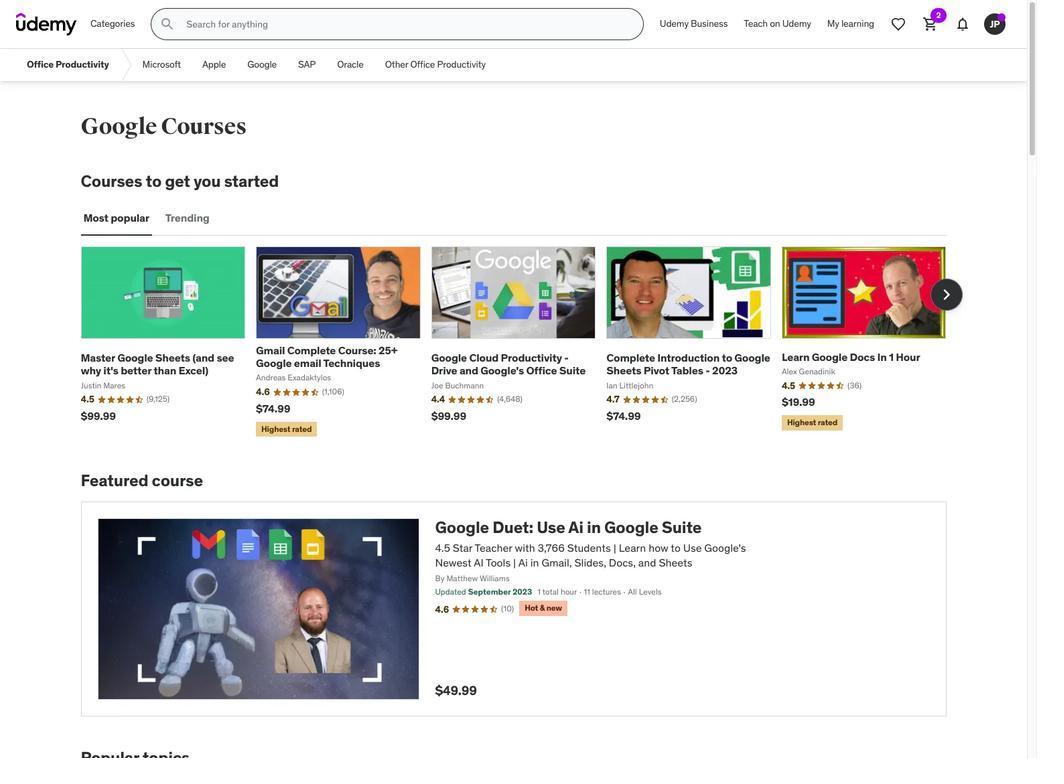 Task type: locate. For each thing, give the bounding box(es) containing it.
0 horizontal spatial udemy
[[660, 18, 689, 30]]

courses up you
[[161, 113, 247, 141]]

gmail complete course: 25+ google email techniques link
[[256, 344, 398, 370]]

better
[[121, 364, 151, 378]]

star
[[453, 541, 473, 555]]

2023
[[712, 364, 738, 378], [513, 587, 532, 597]]

2023 right tables
[[712, 364, 738, 378]]

microsoft
[[142, 58, 181, 71]]

1 horizontal spatial use
[[683, 541, 702, 555]]

productivity right cloud
[[501, 351, 562, 365]]

tools
[[486, 556, 511, 570]]

1 vertical spatial suite
[[662, 517, 702, 538]]

2 horizontal spatial productivity
[[501, 351, 562, 365]]

sheets left pivot
[[607, 364, 642, 378]]

0 horizontal spatial to
[[146, 171, 162, 192]]

oracle link
[[327, 49, 374, 81]]

hour
[[561, 587, 577, 597]]

docs,
[[609, 556, 636, 570]]

productivity inside google cloud productivity - drive and google's office suite
[[501, 351, 562, 365]]

office
[[27, 58, 54, 71], [410, 58, 435, 71], [526, 364, 557, 378]]

1 horizontal spatial suite
[[662, 517, 702, 538]]

complete right gmail
[[287, 344, 336, 357]]

google right introduction
[[735, 351, 771, 365]]

use
[[537, 517, 566, 538], [683, 541, 702, 555]]

and
[[460, 364, 478, 378], [639, 556, 657, 570]]

and down the how at the bottom of page
[[639, 556, 657, 570]]

0 vertical spatial in
[[587, 517, 601, 538]]

arrow pointing to subcategory menu links image
[[120, 49, 132, 81]]

1 vertical spatial learn
[[619, 541, 646, 555]]

1 horizontal spatial complete
[[607, 351, 655, 365]]

in up students
[[587, 517, 601, 538]]

google's inside google cloud productivity - drive and google's office suite
[[481, 364, 524, 378]]

learn
[[782, 350, 810, 364], [619, 541, 646, 555]]

in down the with
[[531, 556, 539, 570]]

courses
[[161, 113, 247, 141], [81, 171, 142, 192]]

1 horizontal spatial in
[[587, 517, 601, 538]]

sheets left "(and"
[[155, 351, 190, 365]]

master
[[81, 351, 115, 365]]

0 horizontal spatial -
[[565, 351, 569, 365]]

0 horizontal spatial 2023
[[513, 587, 532, 597]]

1 horizontal spatial -
[[706, 364, 710, 378]]

learn inside 'google duet: use ai in google suite 4.5 star teacher with 3,766 students | learn how to use google's newest ai tools | ai in gmail, slides, docs, and sheets by matthew williams'
[[619, 541, 646, 555]]

learn left docs
[[782, 350, 810, 364]]

all levels
[[628, 587, 662, 597]]

google's right drive
[[481, 364, 524, 378]]

you have alerts image
[[998, 13, 1006, 21]]

ai
[[569, 517, 584, 538], [519, 556, 528, 570]]

0 horizontal spatial sheets
[[155, 351, 190, 365]]

1 vertical spatial 1
[[538, 587, 541, 597]]

1 left total
[[538, 587, 541, 597]]

sheets down the how at the bottom of page
[[659, 556, 693, 570]]

drive
[[431, 364, 457, 378]]

0 horizontal spatial |
[[513, 556, 516, 570]]

0 horizontal spatial ai
[[519, 556, 528, 570]]

2 horizontal spatial office
[[526, 364, 557, 378]]

1 horizontal spatial sheets
[[607, 364, 642, 378]]

0 horizontal spatial in
[[531, 556, 539, 570]]

udemy left "business"
[[660, 18, 689, 30]]

categories
[[90, 18, 135, 30]]

1 vertical spatial courses
[[81, 171, 142, 192]]

1 vertical spatial in
[[531, 556, 539, 570]]

udemy image
[[16, 13, 77, 36]]

use up '3,766'
[[537, 517, 566, 538]]

1 vertical spatial ai
[[519, 556, 528, 570]]

productivity right other
[[437, 58, 486, 71]]

1 vertical spatial google's
[[705, 541, 746, 555]]

udemy right on at top right
[[783, 18, 812, 30]]

office right cloud
[[526, 364, 557, 378]]

docs
[[850, 350, 875, 364]]

1 horizontal spatial courses
[[161, 113, 247, 141]]

0 horizontal spatial suite
[[559, 364, 586, 378]]

0 horizontal spatial use
[[537, 517, 566, 538]]

teach on udemy
[[744, 18, 812, 30]]

| up docs,
[[614, 541, 616, 555]]

2 horizontal spatial sheets
[[659, 556, 693, 570]]

1 right in
[[889, 350, 894, 364]]

to right introduction
[[722, 351, 733, 365]]

| right tools on the bottom of page
[[513, 556, 516, 570]]

0 vertical spatial |
[[614, 541, 616, 555]]

productivity for google
[[501, 351, 562, 365]]

google up the how at the bottom of page
[[605, 517, 659, 538]]

trending button
[[163, 202, 212, 234]]

2 horizontal spatial to
[[722, 351, 733, 365]]

1 horizontal spatial and
[[639, 556, 657, 570]]

0 horizontal spatial 1
[[538, 587, 541, 597]]

1 horizontal spatial 1
[[889, 350, 894, 364]]

0 horizontal spatial courses
[[81, 171, 142, 192]]

learn google docs in 1 hour
[[782, 350, 921, 364]]

updated
[[435, 587, 466, 597]]

1 vertical spatial to
[[722, 351, 733, 365]]

1 vertical spatial |
[[513, 556, 516, 570]]

complete
[[287, 344, 336, 357], [607, 351, 655, 365]]

2
[[937, 10, 941, 20]]

categories button
[[82, 8, 143, 40]]

most popular
[[83, 211, 149, 225]]

office productivity link
[[16, 49, 120, 81]]

duet:
[[493, 517, 534, 538]]

started
[[224, 171, 279, 192]]

0 vertical spatial courses
[[161, 113, 247, 141]]

learn up docs,
[[619, 541, 646, 555]]

1 vertical spatial use
[[683, 541, 702, 555]]

|
[[614, 541, 616, 555], [513, 556, 516, 570]]

1 udemy from the left
[[660, 18, 689, 30]]

2023 up hot
[[513, 587, 532, 597]]

sheets
[[155, 351, 190, 365], [607, 364, 642, 378], [659, 556, 693, 570]]

0 horizontal spatial complete
[[287, 344, 336, 357]]

0 vertical spatial google's
[[481, 364, 524, 378]]

0 horizontal spatial and
[[460, 364, 478, 378]]

most
[[83, 211, 108, 225]]

google's inside 'google duet: use ai in google suite 4.5 star teacher with 3,766 students | learn how to use google's newest ai tools | ai in gmail, slides, docs, and sheets by matthew williams'
[[705, 541, 746, 555]]

matthew
[[447, 574, 478, 584]]

1
[[889, 350, 894, 364], [538, 587, 541, 597]]

other office productivity link
[[374, 49, 497, 81]]

ai up students
[[569, 517, 584, 538]]

complete left introduction
[[607, 351, 655, 365]]

courses up most popular
[[81, 171, 142, 192]]

google left than
[[117, 351, 153, 365]]

1 vertical spatial and
[[639, 556, 657, 570]]

4.5
[[435, 541, 450, 555]]

udemy business
[[660, 18, 728, 30]]

0 vertical spatial 2023
[[712, 364, 738, 378]]

learn google docs in 1 hour link
[[782, 350, 921, 364]]

0 vertical spatial and
[[460, 364, 478, 378]]

0 horizontal spatial office
[[27, 58, 54, 71]]

productivity
[[56, 58, 109, 71], [437, 58, 486, 71], [501, 351, 562, 365]]

0 vertical spatial suite
[[559, 364, 586, 378]]

4.6
[[435, 604, 449, 616]]

google's
[[481, 364, 524, 378], [705, 541, 746, 555]]

google inside gmail complete course: 25+ google email techniques
[[256, 357, 292, 370]]

1 horizontal spatial 2023
[[712, 364, 738, 378]]

0 vertical spatial ai
[[569, 517, 584, 538]]

1 horizontal spatial learn
[[782, 350, 810, 364]]

sheets inside 'google duet: use ai in google suite 4.5 star teacher with 3,766 students | learn how to use google's newest ai tools | ai in gmail, slides, docs, and sheets by matthew williams'
[[659, 556, 693, 570]]

use right the how at the bottom of page
[[683, 541, 702, 555]]

productivity left "arrow pointing to subcategory menu links" icon
[[56, 58, 109, 71]]

1 horizontal spatial udemy
[[783, 18, 812, 30]]

google left cloud
[[431, 351, 467, 365]]

google inside google cloud productivity - drive and google's office suite
[[431, 351, 467, 365]]

learning
[[842, 18, 875, 30]]

to right the how at the bottom of page
[[671, 541, 681, 555]]

0 vertical spatial learn
[[782, 350, 810, 364]]

0 horizontal spatial learn
[[619, 541, 646, 555]]

25+
[[379, 344, 398, 357]]

2 udemy from the left
[[783, 18, 812, 30]]

sheets inside 'master google sheets (and see why it's better than excel)'
[[155, 351, 190, 365]]

and right drive
[[460, 364, 478, 378]]

in
[[587, 517, 601, 538], [531, 556, 539, 570]]

get
[[165, 171, 190, 192]]

updated september 2023
[[435, 587, 532, 597]]

sheets inside complete introduction to google sheets pivot tables - 2023
[[607, 364, 642, 378]]

google left email
[[256, 357, 292, 370]]

ai down the with
[[519, 556, 528, 570]]

to left get
[[146, 171, 162, 192]]

productivity for other
[[437, 58, 486, 71]]

google's right the how at the bottom of page
[[705, 541, 746, 555]]

udemy
[[660, 18, 689, 30], [783, 18, 812, 30]]

0 vertical spatial 1
[[889, 350, 894, 364]]

google inside 'master google sheets (and see why it's better than excel)'
[[117, 351, 153, 365]]

business
[[691, 18, 728, 30]]

0 horizontal spatial google's
[[481, 364, 524, 378]]

1 horizontal spatial productivity
[[437, 58, 486, 71]]

office down udemy image
[[27, 58, 54, 71]]

udemy inside "link"
[[660, 18, 689, 30]]

1 horizontal spatial to
[[671, 541, 681, 555]]

course:
[[338, 344, 376, 357]]

apple link
[[192, 49, 237, 81]]

tables
[[672, 364, 704, 378]]

introduction
[[658, 351, 720, 365]]

office right other
[[410, 58, 435, 71]]

1 horizontal spatial google's
[[705, 541, 746, 555]]

my learning link
[[820, 8, 883, 40]]

google up star
[[435, 517, 489, 538]]

slides,
[[575, 556, 607, 570]]

than
[[154, 364, 176, 378]]

2 vertical spatial to
[[671, 541, 681, 555]]

-
[[565, 351, 569, 365], [706, 364, 710, 378]]



Task type: vqa. For each thing, say whether or not it's contained in the screenshot.
Experience
no



Task type: describe. For each thing, give the bounding box(es) containing it.
submit search image
[[160, 16, 176, 32]]

how
[[649, 541, 669, 555]]

2 link
[[915, 8, 947, 40]]

hot
[[525, 603, 538, 613]]

google cloud productivity - drive and google's office suite link
[[431, 351, 586, 378]]

all
[[628, 587, 637, 597]]

other
[[385, 58, 408, 71]]

popular
[[111, 211, 149, 225]]

jp link
[[979, 8, 1011, 40]]

0 vertical spatial use
[[537, 517, 566, 538]]

google courses
[[81, 113, 247, 141]]

1 inside carousel element
[[889, 350, 894, 364]]

Search for anything text field
[[184, 13, 627, 36]]

newest
[[435, 556, 472, 570]]

hot & new
[[525, 603, 562, 613]]

and inside 'google duet: use ai in google suite 4.5 star teacher with 3,766 students | learn how to use google's newest ai tools | ai in gmail, slides, docs, and sheets by matthew williams'
[[639, 556, 657, 570]]

new
[[547, 603, 562, 613]]

1 vertical spatial 2023
[[513, 587, 532, 597]]

oracle
[[337, 58, 364, 71]]

ai
[[474, 556, 484, 570]]

email
[[294, 357, 321, 370]]

11
[[584, 587, 590, 597]]

1 horizontal spatial office
[[410, 58, 435, 71]]

- inside complete introduction to google sheets pivot tables - 2023
[[706, 364, 710, 378]]

wishlist image
[[891, 16, 907, 32]]

suite inside 'google duet: use ai in google suite 4.5 star teacher with 3,766 students | learn how to use google's newest ai tools | ai in gmail, slides, docs, and sheets by matthew williams'
[[662, 517, 702, 538]]

0 horizontal spatial productivity
[[56, 58, 109, 71]]

1 total hour
[[538, 587, 577, 597]]

google down "arrow pointing to subcategory menu links" icon
[[81, 113, 157, 141]]

google left sap at left top
[[247, 58, 277, 71]]

apple
[[202, 58, 226, 71]]

trending
[[165, 211, 210, 225]]

by
[[435, 574, 445, 584]]

levels
[[639, 587, 662, 597]]

google inside complete introduction to google sheets pivot tables - 2023
[[735, 351, 771, 365]]

complete inside complete introduction to google sheets pivot tables - 2023
[[607, 351, 655, 365]]

master google sheets (and see why it's better than excel) link
[[81, 351, 234, 378]]

(10)
[[501, 604, 514, 614]]

complete introduction to google sheets pivot tables - 2023 link
[[607, 351, 771, 378]]

gmail complete course: 25+ google email techniques
[[256, 344, 398, 370]]

(and
[[193, 351, 214, 365]]

jp
[[990, 18, 1000, 30]]

you
[[194, 171, 221, 192]]

on
[[770, 18, 781, 30]]

pivot
[[644, 364, 670, 378]]

featured course
[[81, 471, 203, 491]]

carousel element
[[81, 247, 963, 440]]

2023 inside complete introduction to google sheets pivot tables - 2023
[[712, 364, 738, 378]]

0 vertical spatial to
[[146, 171, 162, 192]]

teach on udemy link
[[736, 8, 820, 40]]

learn inside carousel element
[[782, 350, 810, 364]]

11 lectures
[[584, 587, 621, 597]]

my learning
[[828, 18, 875, 30]]

students
[[568, 541, 611, 555]]

complete inside gmail complete course: 25+ google email techniques
[[287, 344, 336, 357]]

1 horizontal spatial ai
[[569, 517, 584, 538]]

notifications image
[[955, 16, 971, 32]]

complete introduction to google sheets pivot tables - 2023
[[607, 351, 771, 378]]

suite inside google cloud productivity - drive and google's office suite
[[559, 364, 586, 378]]

cloud
[[469, 351, 499, 365]]

master google sheets (and see why it's better than excel)
[[81, 351, 234, 378]]

total
[[543, 587, 559, 597]]

google link
[[237, 49, 288, 81]]

it's
[[103, 364, 119, 378]]

to inside 'google duet: use ai in google suite 4.5 star teacher with 3,766 students | learn how to use google's newest ai tools | ai in gmail, slides, docs, and sheets by matthew williams'
[[671, 541, 681, 555]]

udemy business link
[[652, 8, 736, 40]]

and inside google cloud productivity - drive and google's office suite
[[460, 364, 478, 378]]

lectures
[[592, 587, 621, 597]]

next image
[[936, 284, 957, 306]]

teacher
[[475, 541, 512, 555]]

- inside google cloud productivity - drive and google's office suite
[[565, 351, 569, 365]]

why
[[81, 364, 101, 378]]

gmail
[[256, 344, 285, 357]]

most popular button
[[81, 202, 152, 234]]

office inside google cloud productivity - drive and google's office suite
[[526, 364, 557, 378]]

google left docs
[[812, 350, 848, 364]]

with
[[515, 541, 535, 555]]

shopping cart with 2 items image
[[923, 16, 939, 32]]

$49.99
[[435, 683, 477, 699]]

sap
[[298, 58, 316, 71]]

1 horizontal spatial |
[[614, 541, 616, 555]]

gmail,
[[542, 556, 572, 570]]

september
[[468, 587, 511, 597]]

microsoft link
[[132, 49, 192, 81]]

teach
[[744, 18, 768, 30]]

techniques
[[323, 357, 380, 370]]

in
[[878, 350, 887, 364]]

my
[[828, 18, 840, 30]]

see
[[217, 351, 234, 365]]

courses to get you started
[[81, 171, 279, 192]]

hour
[[896, 350, 921, 364]]

other office productivity
[[385, 58, 486, 71]]

3,766
[[538, 541, 565, 555]]

&
[[540, 603, 545, 613]]

course
[[152, 471, 203, 491]]

google duet: use ai in google suite 4.5 star teacher with 3,766 students | learn how to use google's newest ai tools | ai in gmail, slides, docs, and sheets by matthew williams
[[435, 517, 746, 584]]

to inside complete introduction to google sheets pivot tables - 2023
[[722, 351, 733, 365]]

featured
[[81, 471, 148, 491]]



